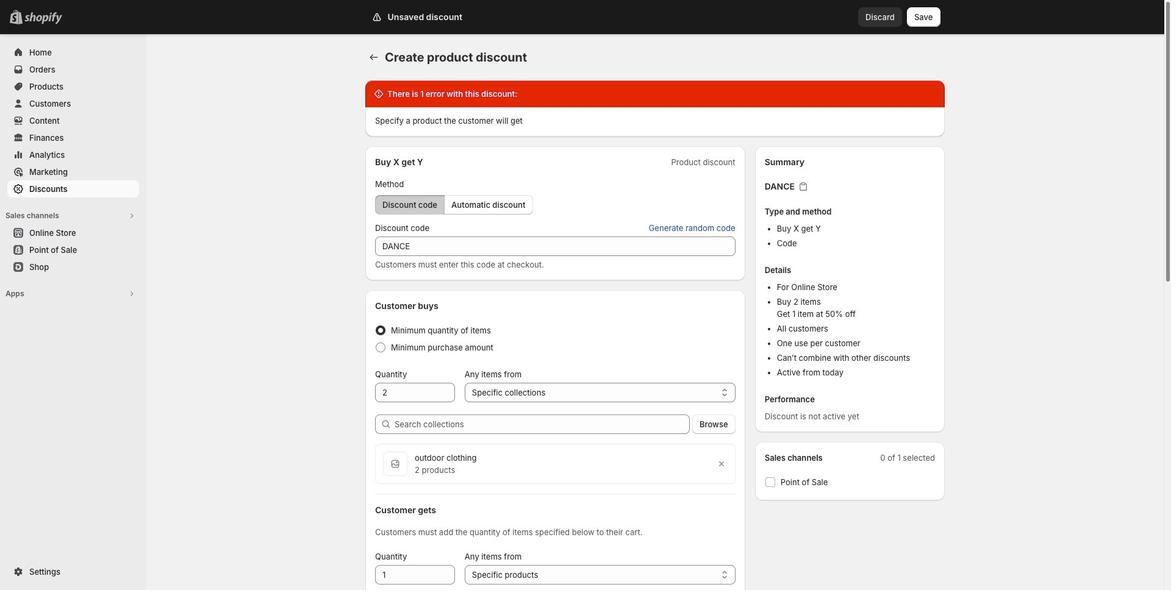 Task type: locate. For each thing, give the bounding box(es) containing it.
Search collections text field
[[395, 415, 690, 435]]

shopify image
[[24, 12, 62, 24]]

None text field
[[375, 237, 736, 256], [375, 566, 455, 585], [375, 237, 736, 256], [375, 566, 455, 585]]

None text field
[[375, 383, 455, 403]]



Task type: vqa. For each thing, say whether or not it's contained in the screenshot.
shopify image
yes



